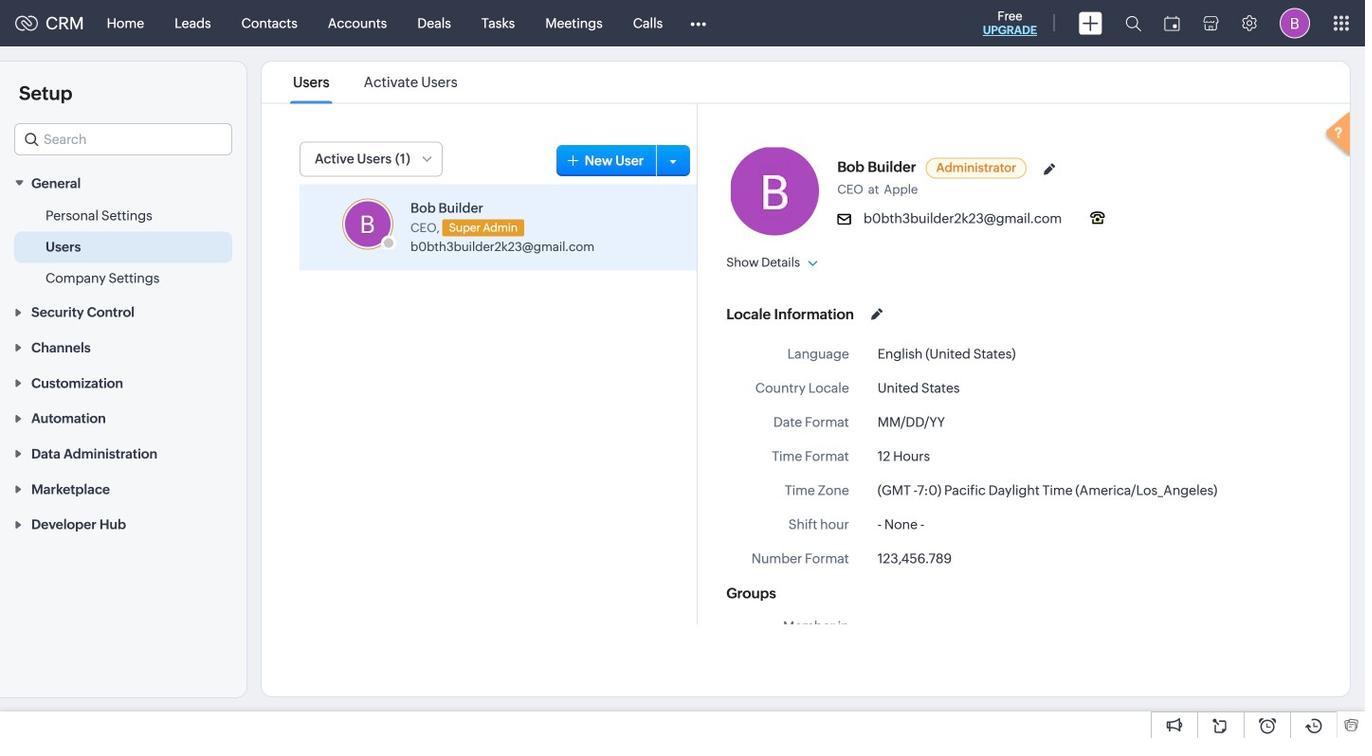 Task type: locate. For each thing, give the bounding box(es) containing it.
create menu image
[[1079, 12, 1103, 35]]

None field
[[14, 123, 232, 155]]

region
[[0, 200, 246, 294]]

Other Modules field
[[678, 8, 719, 38]]

Search text field
[[15, 124, 231, 155]]

list
[[276, 62, 475, 103]]

profile image
[[1280, 8, 1310, 38]]

logo image
[[15, 16, 38, 31]]

profile element
[[1268, 0, 1322, 46]]



Task type: vqa. For each thing, say whether or not it's contained in the screenshot.
search Text Field on the left top of the page
yes



Task type: describe. For each thing, give the bounding box(es) containing it.
create menu element
[[1067, 0, 1114, 46]]

calendar image
[[1164, 16, 1180, 31]]

search image
[[1125, 15, 1141, 31]]

search element
[[1114, 0, 1153, 46]]



